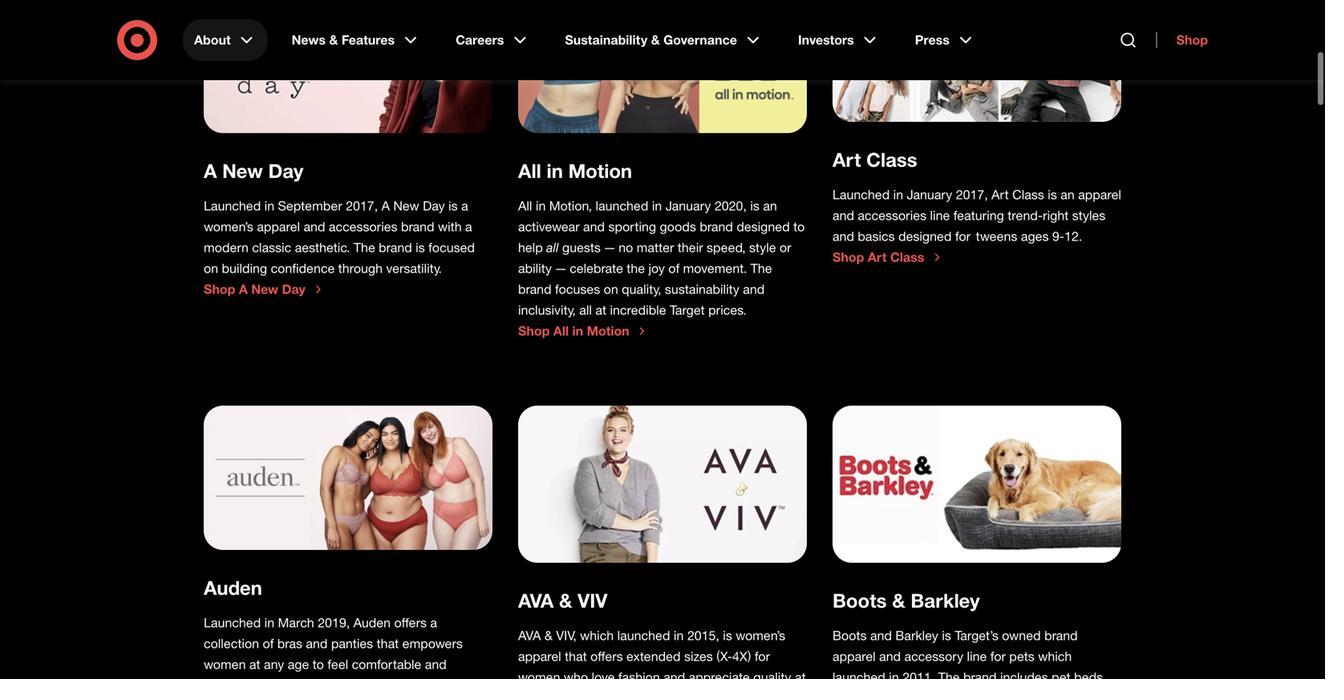 Task type: vqa. For each thing, say whether or not it's contained in the screenshot.
an
yes



Task type: describe. For each thing, give the bounding box(es) containing it.
women's for modern
[[204, 219, 253, 235]]

confidence
[[271, 261, 335, 276]]

march
[[278, 615, 314, 631]]

a group of women in garments image
[[204, 406, 493, 550]]

art class
[[833, 148, 918, 171]]

line inside the "boots and barkley is target's owned brand apparel and accessory line for pets which launched in 2011. the brand includes pet bed"
[[967, 649, 987, 665]]

shop link
[[1157, 32, 1208, 48]]

viv
[[578, 589, 608, 613]]

owned
[[1002, 628, 1041, 644]]

in inside "ava & viv, which launched in 2015, is women's apparel that offers extended sizes (x-4x) for women who love fashion and appreciate quality"
[[674, 628, 684, 644]]

target's
[[955, 628, 999, 644]]

any
[[264, 657, 284, 673]]

on inside launched in september 2017, a new day is a women's apparel and accessories brand with a modern classic aesthetic. the brand is focused on building confidence through versatility. shop a new day
[[204, 261, 218, 276]]

their inside launched in march 2019, auden offers a collection of bras and panties that empowers women at any age to feel comfortable and confident, and embrace the beauty of their
[[423, 678, 449, 680]]

a new day
[[204, 159, 304, 182]]

quality
[[754, 670, 791, 680]]

january inside launched in january 2017, art class is an apparel and accessories line featuring trend-right styles and basics designed for  tweens ages 9-12. shop art class
[[907, 187, 952, 203]]

accessory
[[905, 649, 964, 665]]

bras
[[277, 636, 302, 652]]

offers inside "ava & viv, which launched in 2015, is women's apparel that offers extended sizes (x-4x) for women who love fashion and appreciate quality"
[[591, 649, 623, 665]]

guests — no matter their speed, style or ability — celebrate the joy of movement. the brand focuses on quality, sustainability and inclusivity, all at incredible target prices. shop all in motion
[[518, 240, 791, 339]]

the inside the "boots and barkley is target's owned brand apparel and accessory line for pets which launched in 2011. the brand includes pet bed"
[[938, 670, 960, 680]]

and down any
[[265, 678, 286, 680]]

news & features link
[[280, 19, 432, 61]]

2020,
[[715, 198, 747, 214]]

september
[[278, 198, 342, 214]]

shop art class link
[[833, 249, 944, 266]]

target
[[670, 302, 705, 318]]

launched inside "ava & viv, which launched in 2015, is women's apparel that offers extended sizes (x-4x) for women who love fashion and appreciate quality"
[[617, 628, 670, 644]]

a dog lying on a dog bed image
[[833, 406, 1122, 563]]

women inside "ava & viv, which launched in 2015, is women's apparel that offers extended sizes (x-4x) for women who love fashion and appreciate quality"
[[518, 670, 560, 680]]

prices.
[[709, 302, 747, 318]]

motion inside guests — no matter their speed, style or ability — celebrate the joy of movement. the brand focuses on quality, sustainability and inclusivity, all at incredible target prices. shop all in motion
[[587, 323, 629, 339]]

styles
[[1072, 208, 1106, 223]]

and inside all in motion, launched in january 2020, is an activewear and sporting goods brand designed to help
[[583, 219, 605, 235]]

an inside all in motion, launched in january 2020, is an activewear and sporting goods brand designed to help
[[763, 198, 777, 214]]

viv,
[[556, 628, 577, 644]]

boots for boots and barkley is target's owned brand apparel and accessory line for pets which launched in 2011. the brand includes pet bed
[[833, 628, 867, 644]]

at inside guests — no matter their speed, style or ability — celebrate the joy of movement. the brand focuses on quality, sustainability and inclusivity, all at incredible target prices. shop all in motion
[[596, 302, 607, 318]]

in inside guests — no matter their speed, style or ability — celebrate the joy of movement. the brand focuses on quality, sustainability and inclusivity, all at incredible target prices. shop all in motion
[[572, 323, 583, 339]]

movement.
[[683, 261, 747, 276]]

featuring
[[954, 208, 1004, 223]]

boots & barkley
[[833, 589, 980, 613]]

ava & viv
[[518, 589, 608, 613]]

and inside guests — no matter their speed, style or ability — celebrate the joy of movement. the brand focuses on quality, sustainability and inclusivity, all at incredible target prices. shop all in motion
[[743, 282, 765, 297]]

2 vertical spatial new
[[251, 282, 278, 297]]

with
[[438, 219, 462, 235]]

to inside all in motion, launched in january 2020, is an activewear and sporting goods brand designed to help
[[794, 219, 805, 235]]

that inside "ava & viv, which launched in 2015, is women's apparel that offers extended sizes (x-4x) for women who love fashion and appreciate quality"
[[565, 649, 587, 665]]

building
[[222, 261, 267, 276]]

1 vertical spatial class
[[1013, 187, 1044, 203]]

1 horizontal spatial art
[[868, 249, 887, 265]]

which inside "ava & viv, which launched in 2015, is women's apparel that offers extended sizes (x-4x) for women who love fashion and appreciate quality"
[[580, 628, 614, 644]]

a person with curly hair image
[[204, 0, 493, 133]]

style
[[749, 240, 776, 255]]

apparel inside the "boots and barkley is target's owned brand apparel and accessory line for pets which launched in 2011. the brand includes pet bed"
[[833, 649, 876, 665]]

apparel inside launched in september 2017, a new day is a women's apparel and accessories brand with a modern classic aesthetic. the brand is focused on building confidence through versatility. shop a new day
[[257, 219, 300, 235]]

apparel inside launched in january 2017, art class is an apparel and accessories line featuring trend-right styles and basics designed for  tweens ages 9-12. shop art class
[[1078, 187, 1121, 203]]

and up shop art class link
[[833, 208, 854, 223]]

0 vertical spatial day
[[268, 159, 304, 182]]

press link
[[904, 19, 987, 61]]

through
[[338, 261, 383, 276]]

launched for class
[[833, 187, 890, 203]]

their inside guests — no matter their speed, style or ability — celebrate the joy of movement. the brand focuses on quality, sustainability and inclusivity, all at incredible target prices. shop all in motion
[[678, 240, 703, 255]]

2011.
[[903, 670, 935, 680]]

empowers
[[402, 636, 463, 652]]

is up the with
[[449, 198, 458, 214]]

1 vertical spatial art
[[992, 187, 1009, 203]]

accessories inside launched in january 2017, art class is an apparel and accessories line featuring trend-right styles and basics designed for  tweens ages 9-12. shop art class
[[858, 208, 927, 223]]

2 vertical spatial class
[[891, 249, 924, 265]]

1 vertical spatial day
[[423, 198, 445, 214]]

features
[[342, 32, 395, 48]]

0 vertical spatial new
[[222, 159, 263, 182]]

about
[[194, 32, 231, 48]]

an inside launched in january 2017, art class is an apparel and accessories line featuring trend-right styles and basics designed for  tweens ages 9-12. shop art class
[[1061, 187, 1075, 203]]

2017,
[[956, 187, 988, 203]]

and inside launched in september 2017, a new day is a women's apparel and accessories brand with a modern classic aesthetic. the brand is focused on building confidence through versatility. shop a new day
[[304, 219, 325, 235]]

0 horizontal spatial of
[[263, 636, 274, 652]]

governance
[[664, 32, 737, 48]]

line inside launched in january 2017, art class is an apparel and accessories line featuring trend-right styles and basics designed for  tweens ages 9-12. shop art class
[[930, 208, 950, 223]]

is up versatility. at the top left of the page
[[416, 240, 425, 255]]

launched in january 2017, art class is an apparel and accessories line featuring trend-right styles and basics designed for  tweens ages 9-12. shop art class
[[833, 187, 1121, 265]]

0 vertical spatial motion
[[568, 159, 632, 182]]

2019,
[[318, 615, 350, 631]]

all inside guests — no matter their speed, style or ability — celebrate the joy of movement. the brand focuses on quality, sustainability and inclusivity, all at incredible target prices. shop all in motion
[[579, 302, 592, 318]]

motion,
[[549, 198, 592, 214]]

launched in march 2019, auden offers a collection of bras and panties that empowers women at any age to feel comfortable and confident, and embrace the beauty of their 
[[204, 615, 476, 680]]

is inside all in motion, launched in january 2020, is an activewear and sporting goods brand designed to help
[[750, 198, 760, 214]]

apparel inside "ava & viv, which launched in 2015, is women's apparel that offers extended sizes (x-4x) for women who love fashion and appreciate quality"
[[518, 649, 561, 665]]

sizes
[[684, 649, 713, 665]]

aesthetic.
[[295, 240, 350, 255]]

1 horizontal spatial of
[[409, 678, 420, 680]]

the inside launched in march 2019, auden offers a collection of bras and panties that empowers women at any age to feel comfortable and confident, and embrace the beauty of their
[[344, 678, 362, 680]]

classic
[[252, 240, 291, 255]]

in inside launched in january 2017, art class is an apparel and accessories line featuring trend-right styles and basics designed for  tweens ages 9-12. shop art class
[[893, 187, 903, 203]]

news & features
[[292, 32, 395, 48]]

and down boots & barkley
[[870, 628, 892, 644]]

pets
[[1009, 649, 1035, 665]]

1 vertical spatial a
[[465, 219, 472, 235]]

a woman kissing another woman image
[[518, 0, 807, 133]]

speed,
[[707, 240, 746, 255]]

panties
[[331, 636, 373, 652]]

is inside the "boots and barkley is target's owned brand apparel and accessory line for pets which launched in 2011. the brand includes pet bed"
[[942, 628, 951, 644]]

basics
[[858, 229, 895, 244]]

barkley for &
[[911, 589, 980, 613]]

january inside all in motion, launched in january 2020, is an activewear and sporting goods brand designed to help
[[666, 198, 711, 214]]

and right bras
[[306, 636, 328, 652]]

sustainability
[[665, 282, 740, 297]]

and down empowers
[[425, 657, 447, 673]]

boots for boots & barkley
[[833, 589, 887, 613]]

which inside the "boots and barkley is target's owned brand apparel and accessory line for pets which launched in 2011. the brand includes pet bed"
[[1038, 649, 1072, 665]]

modern
[[204, 240, 249, 255]]

fashion
[[618, 670, 660, 680]]

guests
[[562, 240, 601, 255]]

boots and barkley is target's owned brand apparel and accessory line for pets which launched in 2011. the brand includes pet bed
[[833, 628, 1106, 680]]

press
[[915, 32, 950, 48]]

focuses
[[555, 282, 600, 297]]

in up 'activewear'
[[536, 198, 546, 214]]

right
[[1043, 208, 1069, 223]]

a collage of a man and a woman image
[[833, 0, 1122, 122]]

extended
[[627, 649, 681, 665]]

tweens
[[976, 229, 1018, 244]]

accessories inside launched in september 2017, a new day is a women's apparel and accessories brand with a modern classic aesthetic. the brand is focused on building confidence through versatility. shop a new day
[[329, 219, 398, 235]]



Task type: locate. For each thing, give the bounding box(es) containing it.
2 for from the left
[[991, 649, 1006, 665]]

women's up modern
[[204, 219, 253, 235]]

0 vertical spatial the
[[627, 261, 645, 276]]

apparel up "classic"
[[257, 219, 300, 235]]

0 vertical spatial boots
[[833, 589, 887, 613]]

their down goods
[[678, 240, 703, 255]]

1 vertical spatial barkley
[[896, 628, 939, 644]]

to left basics
[[794, 219, 805, 235]]

matter
[[637, 240, 674, 255]]

1 horizontal spatial accessories
[[858, 208, 927, 223]]

launched up extended
[[617, 628, 670, 644]]

at left any
[[249, 657, 260, 673]]

offers up "love"
[[591, 649, 623, 665]]

& for barkley
[[892, 589, 906, 613]]

2 horizontal spatial of
[[669, 261, 680, 276]]

in left the march
[[264, 615, 274, 631]]

women's for 4x)
[[736, 628, 786, 644]]

1 vertical spatial at
[[249, 657, 260, 673]]

0 vertical spatial ava
[[518, 589, 554, 613]]

a right the with
[[465, 219, 472, 235]]

1 horizontal spatial offers
[[591, 649, 623, 665]]

0 horizontal spatial auden
[[204, 576, 262, 600]]

1 horizontal spatial an
[[1061, 187, 1075, 203]]

incredible
[[610, 302, 666, 318]]

designed up style
[[737, 219, 790, 235]]

about link
[[183, 19, 268, 61]]

0 horizontal spatial women's
[[204, 219, 253, 235]]

0 horizontal spatial for
[[755, 649, 770, 665]]

auden
[[204, 576, 262, 600], [353, 615, 391, 631]]

the down accessory
[[938, 670, 960, 680]]

class up basics
[[867, 148, 918, 171]]

launched inside all in motion, launched in january 2020, is an activewear and sporting goods brand designed to help
[[596, 198, 649, 214]]

brand inside all in motion, launched in january 2020, is an activewear and sporting goods brand designed to help
[[700, 219, 733, 235]]

0 horizontal spatial line
[[930, 208, 950, 223]]

which
[[580, 628, 614, 644], [1038, 649, 1072, 665]]

investors link
[[787, 19, 891, 61]]

1 horizontal spatial a
[[239, 282, 248, 297]]

0 horizontal spatial a
[[204, 159, 217, 182]]

1 for from the left
[[755, 649, 770, 665]]

1 vertical spatial a
[[239, 282, 248, 297]]

in left '2011.'
[[889, 670, 899, 680]]

who
[[564, 670, 588, 680]]

shop all in motion link
[[518, 323, 649, 339]]

the up through
[[354, 240, 375, 255]]

1 horizontal spatial all
[[579, 302, 592, 318]]

pet
[[1052, 670, 1071, 680]]

2 vertical spatial launched
[[833, 670, 886, 680]]

1 horizontal spatial women's
[[736, 628, 786, 644]]

day
[[268, 159, 304, 182], [423, 198, 445, 214], [282, 282, 305, 297]]

inclusivity,
[[518, 302, 576, 318]]

1 horizontal spatial their
[[678, 240, 703, 255]]

launched inside launched in september 2017, a new day is a women's apparel and accessories brand with a modern classic aesthetic. the brand is focused on building confidence through versatility. shop a new day
[[204, 198, 261, 214]]

designed inside all in motion, launched in january 2020, is an activewear and sporting goods brand designed to help
[[737, 219, 790, 235]]

& for viv
[[559, 589, 572, 613]]

in up goods
[[652, 198, 662, 214]]

(x-
[[717, 649, 733, 665]]

women left who
[[518, 670, 560, 680]]

a inside launched in march 2019, auden offers a collection of bras and panties that empowers women at any age to feel comfortable and confident, and embrace the beauty of their
[[430, 615, 437, 631]]

0 vertical spatial auden
[[204, 576, 262, 600]]

accessories down "2017, a" on the top left of the page
[[329, 219, 398, 235]]

brand down ability
[[518, 282, 552, 297]]

line down target's
[[967, 649, 987, 665]]

sustainability & governance link
[[554, 19, 774, 61]]

2 vertical spatial of
[[409, 678, 420, 680]]

1 vertical spatial women's
[[736, 628, 786, 644]]

2 boots from the top
[[833, 628, 867, 644]]

barkley for and
[[896, 628, 939, 644]]

shop a new day link
[[204, 282, 325, 298]]

love
[[592, 670, 615, 680]]

women's inside launched in september 2017, a new day is a women's apparel and accessories brand with a modern classic aesthetic. the brand is focused on building confidence through versatility. shop a new day
[[204, 219, 253, 235]]

a up empowers
[[430, 615, 437, 631]]

at
[[596, 302, 607, 318], [249, 657, 260, 673]]

brand left the with
[[401, 219, 434, 235]]

0 horizontal spatial —
[[555, 261, 566, 276]]

for up quality
[[755, 649, 770, 665]]

1 vertical spatial boots
[[833, 628, 867, 644]]

1 vertical spatial line
[[967, 649, 987, 665]]

0 vertical spatial to
[[794, 219, 805, 235]]

investors
[[798, 32, 854, 48]]

ava for ava & viv
[[518, 589, 554, 613]]

1 vertical spatial to
[[313, 657, 324, 673]]

brand inside guests — no matter their speed, style or ability — celebrate the joy of movement. the brand focuses on quality, sustainability and inclusivity, all at incredible target prices. shop all in motion
[[518, 282, 552, 297]]

at up the shop all in motion link
[[596, 302, 607, 318]]

0 horizontal spatial offers
[[394, 615, 427, 631]]

0 vertical spatial launched
[[596, 198, 649, 214]]

all inside guests — no matter their speed, style or ability — celebrate the joy of movement. the brand focuses on quality, sustainability and inclusivity, all at incredible target prices. shop all in motion
[[553, 323, 569, 339]]

is up accessory
[[942, 628, 951, 644]]

sporting
[[608, 219, 656, 235]]

line left featuring at the right top of the page
[[930, 208, 950, 223]]

in down inclusivity, on the top left of the page
[[572, 323, 583, 339]]

brand up 'speed,'
[[700, 219, 733, 235]]

& inside "ava & viv, which launched in 2015, is women's apparel that offers extended sizes (x-4x) for women who love fashion and appreciate quality"
[[545, 628, 553, 644]]

on down celebrate
[[604, 282, 618, 297]]

age
[[288, 657, 309, 673]]

0 horizontal spatial january
[[666, 198, 711, 214]]

january
[[907, 187, 952, 203], [666, 198, 711, 214]]

women's up 4x)
[[736, 628, 786, 644]]

2 horizontal spatial art
[[992, 187, 1009, 203]]

for inside the "boots and barkley is target's owned brand apparel and accessory line for pets which launched in 2011. the brand includes pet bed"
[[991, 649, 1006, 665]]

— right ability
[[555, 261, 566, 276]]

all inside all in motion, launched in january 2020, is an activewear and sporting goods brand designed to help
[[518, 198, 532, 214]]

january up goods
[[666, 198, 711, 214]]

a up the with
[[461, 198, 468, 214]]

appreciate
[[689, 670, 750, 680]]

and left basics
[[833, 229, 854, 244]]

launched inside the "boots and barkley is target's owned brand apparel and accessory line for pets which launched in 2011. the brand includes pet bed"
[[833, 670, 886, 680]]

and up the prices.
[[743, 282, 765, 297]]

focused
[[429, 240, 475, 255]]

1 vertical spatial new
[[393, 198, 419, 214]]

their
[[678, 240, 703, 255], [423, 678, 449, 680]]

which up pet
[[1038, 649, 1072, 665]]

2 ava from the top
[[518, 628, 541, 644]]

motion up motion,
[[568, 159, 632, 182]]

their down empowers
[[423, 678, 449, 680]]

0 vertical spatial a
[[204, 159, 217, 182]]

brand
[[401, 219, 434, 235], [700, 219, 733, 235], [379, 240, 412, 255], [518, 282, 552, 297], [1045, 628, 1078, 644], [964, 670, 997, 680]]

a
[[204, 159, 217, 182], [239, 282, 248, 297]]

auden up collection
[[204, 576, 262, 600]]

a inside launched in september 2017, a new day is a women's apparel and accessories brand with a modern classic aesthetic. the brand is focused on building confidence through versatility. shop a new day
[[239, 282, 248, 297]]

new up modern
[[222, 159, 263, 182]]

1 vertical spatial motion
[[587, 323, 629, 339]]

in down a new day
[[264, 198, 274, 214]]

apparel down viv,
[[518, 649, 561, 665]]

9-
[[1052, 229, 1065, 244]]

beauty
[[366, 678, 405, 680]]

class up trend-
[[1013, 187, 1044, 203]]

0 horizontal spatial women
[[204, 657, 246, 673]]

on inside guests — no matter their speed, style or ability — celebrate the joy of movement. the brand focuses on quality, sustainability and inclusivity, all at incredible target prices. shop all in motion
[[604, 282, 618, 297]]

which right viv,
[[580, 628, 614, 644]]

all in motion
[[518, 159, 632, 182]]

0 horizontal spatial the
[[344, 678, 362, 680]]

0 horizontal spatial on
[[204, 261, 218, 276]]

and left accessory
[[879, 649, 901, 665]]

0 vertical spatial at
[[596, 302, 607, 318]]

& for features
[[329, 32, 338, 48]]

for left pets
[[991, 649, 1006, 665]]

news
[[292, 32, 326, 48]]

boots inside the "boots and barkley is target's owned brand apparel and accessory line for pets which launched in 2011. the brand includes pet bed"
[[833, 628, 867, 644]]

in inside the "boots and barkley is target's owned brand apparel and accessory line for pets which launched in 2011. the brand includes pet bed"
[[889, 670, 899, 680]]

2 vertical spatial art
[[868, 249, 887, 265]]

2015,
[[687, 628, 720, 644]]

1 horizontal spatial to
[[794, 219, 805, 235]]

day down confidence
[[282, 282, 305, 297]]

a down building
[[239, 282, 248, 297]]

january left 2017,
[[907, 187, 952, 203]]

the down feel
[[344, 678, 362, 680]]

0 vertical spatial on
[[204, 261, 218, 276]]

brand down target's
[[964, 670, 997, 680]]

— left no
[[604, 240, 615, 255]]

motion down incredible
[[587, 323, 629, 339]]

accessories
[[858, 208, 927, 223], [329, 219, 398, 235]]

and down extended
[[664, 670, 685, 680]]

barkley up accessory
[[896, 628, 939, 644]]

designed
[[737, 219, 790, 235], [899, 229, 952, 244]]

1 horizontal spatial the
[[627, 261, 645, 276]]

1 vertical spatial —
[[555, 261, 566, 276]]

of right joy
[[669, 261, 680, 276]]

shop inside launched in january 2017, art class is an apparel and accessories line featuring trend-right styles and basics designed for  tweens ages 9-12. shop art class
[[833, 249, 864, 265]]

2017, a
[[346, 198, 390, 214]]

careers
[[456, 32, 504, 48]]

—
[[604, 240, 615, 255], [555, 261, 566, 276]]

is up the (x-
[[723, 628, 732, 644]]

barkley inside the "boots and barkley is target's owned brand apparel and accessory line for pets which launched in 2011. the brand includes pet bed"
[[896, 628, 939, 644]]

1 vertical spatial of
[[263, 636, 274, 652]]

1 vertical spatial auden
[[353, 615, 391, 631]]

0 horizontal spatial designed
[[737, 219, 790, 235]]

day up september
[[268, 159, 304, 182]]

comfortable
[[352, 657, 421, 673]]

a
[[461, 198, 468, 214], [465, 219, 472, 235], [430, 615, 437, 631]]

1 horizontal spatial on
[[604, 282, 618, 297]]

an right 2020, on the top right of the page
[[763, 198, 777, 214]]

0 vertical spatial —
[[604, 240, 615, 255]]

all in motion, launched in january 2020, is an activewear and sporting goods brand designed to help
[[518, 198, 805, 255]]

all
[[518, 159, 541, 182], [518, 198, 532, 214], [553, 323, 569, 339]]

on down modern
[[204, 261, 218, 276]]

no
[[619, 240, 633, 255]]

goods
[[660, 219, 696, 235]]

art
[[833, 148, 861, 171], [992, 187, 1009, 203], [868, 249, 887, 265]]

0 horizontal spatial at
[[249, 657, 260, 673]]

& for governance
[[651, 32, 660, 48]]

joy
[[649, 261, 665, 276]]

1 horizontal spatial designed
[[899, 229, 952, 244]]

offers up empowers
[[394, 615, 427, 631]]

1 horizontal spatial line
[[967, 649, 987, 665]]

help
[[518, 240, 543, 255]]

motion
[[568, 159, 632, 182], [587, 323, 629, 339]]

1 vertical spatial their
[[423, 678, 449, 680]]

to up 'embrace'
[[313, 657, 324, 673]]

0 vertical spatial all
[[518, 159, 541, 182]]

new right "2017, a" on the top left of the page
[[393, 198, 419, 214]]

1 horizontal spatial that
[[565, 649, 587, 665]]

the inside guests — no matter their speed, style or ability — celebrate the joy of movement. the brand focuses on quality, sustainability and inclusivity, all at incredible target prices. shop all in motion
[[751, 261, 772, 276]]

celebrate
[[570, 261, 623, 276]]

all for all in motion
[[518, 159, 541, 182]]

offers
[[394, 615, 427, 631], [591, 649, 623, 665]]

0 horizontal spatial which
[[580, 628, 614, 644]]

ability
[[518, 261, 552, 276]]

sustainability
[[565, 32, 648, 48]]

is inside "ava & viv, which launched in 2015, is women's apparel that offers extended sizes (x-4x) for women who love fashion and appreciate quality"
[[723, 628, 732, 644]]

feel
[[328, 657, 348, 673]]

the
[[354, 240, 375, 255], [751, 261, 772, 276], [938, 670, 960, 680]]

1 horizontal spatial at
[[596, 302, 607, 318]]

of left bras
[[263, 636, 274, 652]]

1 vertical spatial which
[[1038, 649, 1072, 665]]

collection
[[204, 636, 259, 652]]

launched
[[833, 187, 890, 203], [204, 198, 261, 214], [204, 615, 261, 631]]

designed inside launched in january 2017, art class is an apparel and accessories line featuring trend-right styles and basics designed for  tweens ages 9-12. shop art class
[[899, 229, 952, 244]]

launched left '2011.'
[[833, 670, 886, 680]]

0 vertical spatial the
[[354, 240, 375, 255]]

& left viv
[[559, 589, 572, 613]]

quality,
[[622, 282, 661, 297]]

trend-
[[1008, 208, 1043, 223]]

and up the guests
[[583, 219, 605, 235]]

apparel down boots & barkley
[[833, 649, 876, 665]]

a up modern
[[204, 159, 217, 182]]

ava & viv, which launched in 2015, is women's apparel that offers extended sizes (x-4x) for women who love fashion and appreciate quality 
[[518, 628, 806, 680]]

0 vertical spatial their
[[678, 240, 703, 255]]

shop inside guests — no matter their speed, style or ability — celebrate the joy of movement. the brand focuses on quality, sustainability and inclusivity, all at incredible target prices. shop all in motion
[[518, 323, 550, 339]]

all for all in motion, launched in january 2020, is an activewear and sporting goods brand designed to help
[[518, 198, 532, 214]]

0 horizontal spatial their
[[423, 678, 449, 680]]

launched for new
[[204, 198, 261, 214]]

an up right
[[1061, 187, 1075, 203]]

the inside guests — no matter their speed, style or ability — celebrate the joy of movement. the brand focuses on quality, sustainability and inclusivity, all at incredible target prices. shop all in motion
[[627, 261, 645, 276]]

launched inside launched in january 2017, art class is an apparel and accessories line featuring trend-right styles and basics designed for  tweens ages 9-12. shop art class
[[833, 187, 890, 203]]

1 horizontal spatial which
[[1038, 649, 1072, 665]]

of inside guests — no matter their speed, style or ability — celebrate the joy of movement. the brand focuses on quality, sustainability and inclusivity, all at incredible target prices. shop all in motion
[[669, 261, 680, 276]]

& up accessory
[[892, 589, 906, 613]]

and inside "ava & viv, which launched in 2015, is women's apparel that offers extended sizes (x-4x) for women who love fashion and appreciate quality"
[[664, 670, 685, 680]]

0 vertical spatial barkley
[[911, 589, 980, 613]]

1 horizontal spatial women
[[518, 670, 560, 680]]

launched up sporting
[[596, 198, 649, 214]]

women inside launched in march 2019, auden offers a collection of bras and panties that empowers women at any age to feel comfortable and confident, and embrace the beauty of their
[[204, 657, 246, 673]]

all up the shop all in motion link
[[579, 302, 592, 318]]

designed up shop art class link
[[899, 229, 952, 244]]

in inside launched in september 2017, a new day is a women's apparel and accessories brand with a modern classic aesthetic. the brand is focused on building confidence through versatility. shop a new day
[[264, 198, 274, 214]]

& right news
[[329, 32, 338, 48]]

launched down a new day
[[204, 198, 261, 214]]

&
[[329, 32, 338, 48], [651, 32, 660, 48], [559, 589, 572, 613], [892, 589, 906, 613], [545, 628, 553, 644]]

sustainability & governance
[[565, 32, 737, 48]]

0 vertical spatial all
[[546, 240, 562, 255]]

0 vertical spatial women's
[[204, 219, 253, 235]]

barkley up target's
[[911, 589, 980, 613]]

or
[[780, 240, 791, 255]]

is right 2020, on the top right of the page
[[750, 198, 760, 214]]

1 horizontal spatial for
[[991, 649, 1006, 665]]

1 horizontal spatial the
[[751, 261, 772, 276]]

in inside launched in march 2019, auden offers a collection of bras and panties that empowers women at any age to feel comfortable and confident, and embrace the beauty of their
[[264, 615, 274, 631]]

1 vertical spatial all
[[579, 302, 592, 318]]

to
[[794, 219, 805, 235], [313, 657, 324, 673]]

ava inside "ava & viv, which launched in 2015, is women's apparel that offers extended sizes (x-4x) for women who love fashion and appreciate quality"
[[518, 628, 541, 644]]

in up motion,
[[547, 159, 563, 182]]

at inside launched in march 2019, auden offers a collection of bras and panties that empowers women at any age to feel comfortable and confident, and embrace the beauty of their
[[249, 657, 260, 673]]

brand up versatility. at the top left of the page
[[379, 240, 412, 255]]

0 horizontal spatial to
[[313, 657, 324, 673]]

to inside launched in march 2019, auden offers a collection of bras and panties that empowers women at any age to feel comfortable and confident, and embrace the beauty of their
[[313, 657, 324, 673]]

2 horizontal spatial the
[[938, 670, 960, 680]]

1 vertical spatial launched
[[617, 628, 670, 644]]

& left viv,
[[545, 628, 553, 644]]

in down 'art class'
[[893, 187, 903, 203]]

auden inside launched in march 2019, auden offers a collection of bras and panties that empowers women at any age to feel comfortable and confident, and embrace the beauty of their
[[353, 615, 391, 631]]

includes
[[1000, 670, 1048, 680]]

for inside "ava & viv, which launched in 2015, is women's apparel that offers extended sizes (x-4x) for women who love fashion and appreciate quality"
[[755, 649, 770, 665]]

launched in september 2017, a new day is a women's apparel and accessories brand with a modern classic aesthetic. the brand is focused on building confidence through versatility. shop a new day
[[204, 198, 475, 297]]

1 vertical spatial the
[[751, 261, 772, 276]]

12.
[[1065, 229, 1082, 244]]

1 vertical spatial all
[[518, 198, 532, 214]]

the inside launched in september 2017, a new day is a women's apparel and accessories brand with a modern classic aesthetic. the brand is focused on building confidence through versatility. shop a new day
[[354, 240, 375, 255]]

in left the 2015,
[[674, 628, 684, 644]]

the
[[627, 261, 645, 276], [344, 678, 362, 680]]

0 vertical spatial art
[[833, 148, 861, 171]]

of
[[669, 261, 680, 276], [263, 636, 274, 652], [409, 678, 420, 680]]

2 vertical spatial day
[[282, 282, 305, 297]]

2 vertical spatial all
[[553, 323, 569, 339]]

offers inside launched in march 2019, auden offers a collection of bras and panties that empowers women at any age to feel comfortable and confident, and embrace the beauty of their
[[394, 615, 427, 631]]

on
[[204, 261, 218, 276], [604, 282, 618, 297]]

shop inside launched in september 2017, a new day is a women's apparel and accessories brand with a modern classic aesthetic. the brand is focused on building confidence through versatility. shop a new day
[[204, 282, 235, 297]]

1 vertical spatial offers
[[591, 649, 623, 665]]

that inside launched in march 2019, auden offers a collection of bras and panties that empowers women at any age to feel comfortable and confident, and embrace the beauty of their
[[377, 636, 399, 652]]

1 vertical spatial the
[[344, 678, 362, 680]]

1 horizontal spatial —
[[604, 240, 615, 255]]

women's inside "ava & viv, which launched in 2015, is women's apparel that offers extended sizes (x-4x) for women who love fashion and appreciate quality"
[[736, 628, 786, 644]]

1 vertical spatial ava
[[518, 628, 541, 644]]

0 vertical spatial a
[[461, 198, 468, 214]]

1 ava from the top
[[518, 589, 554, 613]]

ava for ava & viv, which launched in 2015, is women's apparel that offers extended sizes (x-4x) for women who love fashion and appreciate quality 
[[518, 628, 541, 644]]

0 horizontal spatial that
[[377, 636, 399, 652]]

0 vertical spatial of
[[669, 261, 680, 276]]

ages
[[1021, 229, 1049, 244]]

2 vertical spatial a
[[430, 615, 437, 631]]

0 vertical spatial class
[[867, 148, 918, 171]]

a person with the arms crossed image
[[518, 406, 807, 563]]

class down basics
[[891, 249, 924, 265]]

brand up pet
[[1045, 628, 1078, 644]]

1 boots from the top
[[833, 589, 887, 613]]

& for viv,
[[545, 628, 553, 644]]

that up comfortable
[[377, 636, 399, 652]]

boots
[[833, 589, 887, 613], [833, 628, 867, 644]]

4x)
[[733, 649, 751, 665]]

day up the with
[[423, 198, 445, 214]]

1 horizontal spatial auden
[[353, 615, 391, 631]]

1 horizontal spatial january
[[907, 187, 952, 203]]

0 vertical spatial which
[[580, 628, 614, 644]]

accessories up basics
[[858, 208, 927, 223]]

launched up collection
[[204, 615, 261, 631]]

shop
[[1177, 32, 1208, 48], [833, 249, 864, 265], [204, 282, 235, 297], [518, 323, 550, 339]]

launched inside launched in march 2019, auden offers a collection of bras and panties that empowers women at any age to feel comfortable and confident, and embrace the beauty of their
[[204, 615, 261, 631]]

activewear
[[518, 219, 580, 235]]

0 horizontal spatial art
[[833, 148, 861, 171]]

is inside launched in january 2017, art class is an apparel and accessories line featuring trend-right styles and basics designed for  tweens ages 9-12. shop art class
[[1048, 187, 1057, 203]]

women up confident,
[[204, 657, 246, 673]]

ava left viv
[[518, 589, 554, 613]]

of right beauty
[[409, 678, 420, 680]]

the down style
[[751, 261, 772, 276]]

versatility.
[[386, 261, 442, 276]]

embrace
[[290, 678, 340, 680]]

launched down 'art class'
[[833, 187, 890, 203]]

new down building
[[251, 282, 278, 297]]



